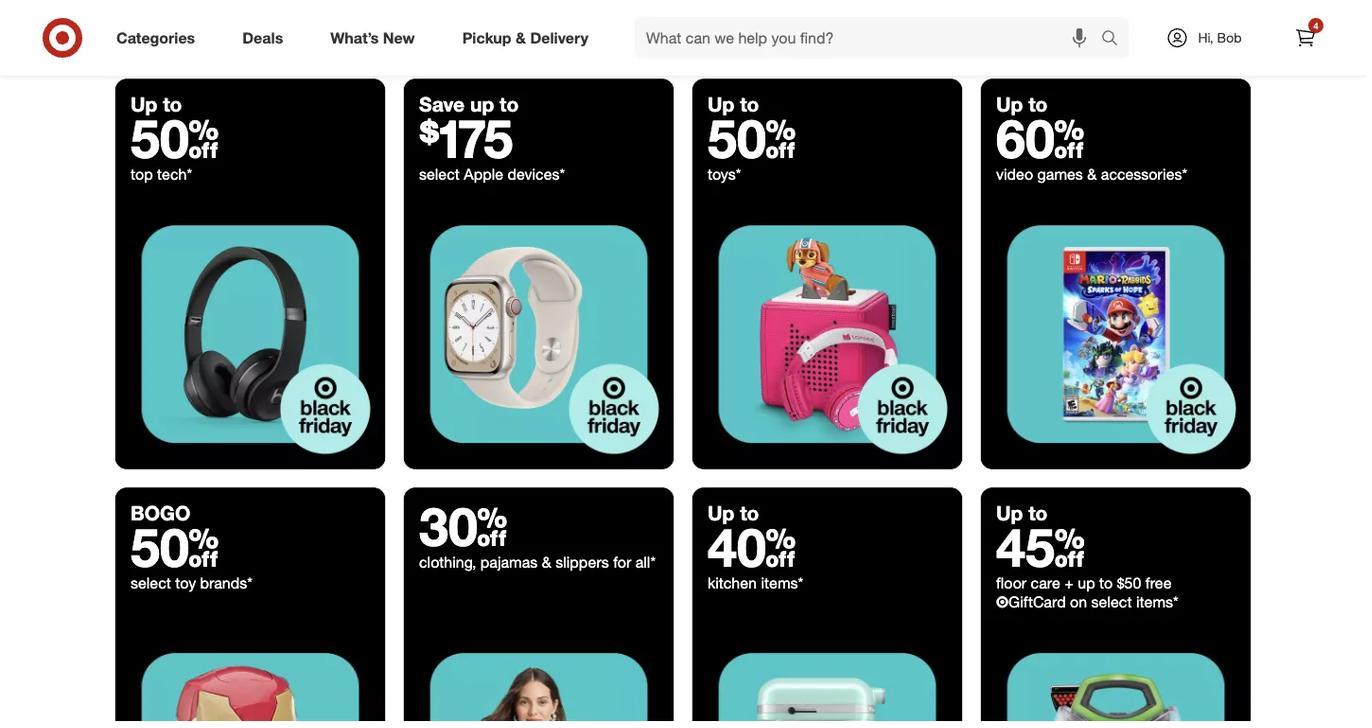 Task type: describe. For each thing, give the bounding box(es) containing it.
accessories*
[[1102, 166, 1188, 184]]

to up toys*
[[740, 93, 760, 117]]

target black friday image for select apple devices*
[[404, 200, 674, 469]]

kitchen items*
[[708, 575, 804, 593]]

deals
[[243, 28, 283, 47]]

to down categories link
[[163, 93, 182, 117]]

30 clothing, pajamas & slippers for all*
[[419, 494, 656, 572]]

4 link
[[1285, 17, 1327, 59]]

floor care + up to $50 free ¬ giftcard on select items*
[[997, 575, 1179, 612]]

+
[[1065, 575, 1074, 593]]

What can we help you find? suggestions appear below search field
[[635, 17, 1107, 59]]

deals link
[[226, 17, 307, 59]]

up to for kitchen items*
[[708, 502, 760, 526]]

save
[[419, 93, 465, 117]]

up for toys*
[[708, 93, 735, 117]]

slippers
[[556, 554, 609, 572]]

$175
[[419, 106, 513, 170]]

video games & accessories*
[[997, 166, 1188, 184]]

select toy brands*
[[131, 575, 253, 593]]

video
[[997, 166, 1034, 184]]

4
[[1314, 19, 1319, 31]]

tech*
[[157, 166, 192, 184]]

50 for select toy brands*
[[131, 515, 219, 579]]

¬
[[997, 593, 1009, 612]]

up to for top tech*
[[131, 93, 182, 117]]

up inside floor care + up to $50 free ¬ giftcard on select items*
[[1078, 575, 1096, 593]]

select apple devices*
[[419, 166, 565, 184]]

pajamas
[[481, 554, 538, 572]]

to right 'save' at the top left
[[500, 93, 519, 117]]

new
[[383, 28, 415, 47]]

categories
[[116, 28, 195, 47]]

60
[[997, 106, 1085, 170]]

to up care
[[1029, 502, 1048, 526]]

kitchen
[[708, 575, 757, 593]]

up for top tech*
[[131, 93, 158, 117]]

1 vertical spatial &
[[1088, 166, 1097, 184]]

0 horizontal spatial items*
[[761, 575, 804, 593]]

bogo
[[131, 502, 191, 526]]

up to for video games & accessories*
[[997, 93, 1048, 117]]

delivery
[[530, 28, 589, 47]]

search
[[1093, 30, 1139, 49]]

target black friday image for video games & accessories*
[[982, 200, 1251, 469]]

floor
[[997, 575, 1027, 593]]

select inside floor care + up to $50 free ¬ giftcard on select items*
[[1092, 593, 1133, 612]]

items* inside floor care + up to $50 free ¬ giftcard on select items*
[[1137, 593, 1179, 612]]



Task type: vqa. For each thing, say whether or not it's contained in the screenshot.
Bounty's Bounty
no



Task type: locate. For each thing, give the bounding box(es) containing it.
what's
[[331, 28, 379, 47]]

select
[[419, 166, 460, 184], [131, 575, 171, 593], [1092, 593, 1133, 612]]

& right pickup
[[516, 28, 526, 47]]

target black friday image for toys*
[[693, 200, 963, 469]]

for
[[614, 554, 632, 572]]

0 vertical spatial &
[[516, 28, 526, 47]]

items*
[[761, 575, 804, 593], [1137, 593, 1179, 612]]

what's new
[[331, 28, 415, 47]]

free
[[1146, 575, 1172, 593]]

clothing,
[[419, 554, 476, 572]]

&
[[516, 28, 526, 47], [1088, 166, 1097, 184], [542, 554, 552, 572]]

to left $50
[[1100, 575, 1113, 593]]

hi, bob
[[1199, 29, 1242, 46]]

to up kitchen items*
[[740, 502, 760, 526]]

0 horizontal spatial select
[[131, 575, 171, 593]]

bob
[[1218, 29, 1242, 46]]

up to up floor on the right bottom of the page
[[997, 502, 1048, 526]]

0 vertical spatial up
[[470, 93, 494, 117]]

up for kitchen items*
[[708, 502, 735, 526]]

save up to
[[419, 93, 519, 117]]

pickup
[[463, 28, 512, 47]]

select left toy
[[131, 575, 171, 593]]

up up toys*
[[708, 93, 735, 117]]

select down $50
[[1092, 593, 1133, 612]]

up to for toys*
[[708, 93, 760, 117]]

select left apple
[[419, 166, 460, 184]]

categories link
[[100, 17, 219, 59]]

giftcard
[[1009, 593, 1066, 612]]

up
[[470, 93, 494, 117], [1078, 575, 1096, 593]]

up right 'save' at the top left
[[470, 93, 494, 117]]

$50
[[1118, 575, 1142, 593]]

pickup & delivery
[[463, 28, 589, 47]]

select for $175
[[419, 166, 460, 184]]

40
[[708, 515, 796, 579]]

target black friday image for kitchen items*
[[693, 628, 963, 722]]

brands*
[[200, 575, 253, 593]]

hi,
[[1199, 29, 1214, 46]]

up up the kitchen in the right of the page
[[708, 502, 735, 526]]

all*
[[636, 554, 656, 572]]

target black friday image for clothing, pajamas & slippers for all*
[[404, 628, 674, 722]]

top
[[131, 166, 153, 184]]

up up floor on the right bottom of the page
[[997, 502, 1024, 526]]

2 vertical spatial &
[[542, 554, 552, 572]]

to up the games
[[1029, 93, 1048, 117]]

2 horizontal spatial select
[[1092, 593, 1133, 612]]

& left the slippers
[[542, 554, 552, 572]]

1 vertical spatial up
[[1078, 575, 1096, 593]]

up
[[131, 93, 158, 117], [708, 93, 735, 117], [997, 93, 1024, 117], [708, 502, 735, 526], [997, 502, 1024, 526]]

items* right the kitchen in the right of the page
[[761, 575, 804, 593]]

up to
[[131, 93, 182, 117], [708, 93, 760, 117], [997, 93, 1048, 117], [708, 502, 760, 526], [997, 502, 1048, 526]]

search button
[[1093, 17, 1139, 62]]

target black friday image
[[115, 200, 385, 469], [404, 200, 674, 469], [693, 200, 963, 469], [982, 200, 1251, 469], [115, 628, 385, 722], [404, 628, 674, 722], [693, 628, 963, 722], [982, 628, 1251, 722]]

1 horizontal spatial select
[[419, 166, 460, 184]]

toy
[[175, 575, 196, 593]]

pickup & delivery link
[[446, 17, 612, 59]]

target black friday image for select toy brands*
[[115, 628, 385, 722]]

up to down categories link
[[131, 93, 182, 117]]

50
[[131, 106, 219, 170], [708, 106, 796, 170], [131, 515, 219, 579]]

select for 50
[[131, 575, 171, 593]]

up down categories
[[131, 93, 158, 117]]

up for video games & accessories*
[[997, 93, 1024, 117]]

0 horizontal spatial &
[[516, 28, 526, 47]]

& right the games
[[1088, 166, 1097, 184]]

1 horizontal spatial &
[[542, 554, 552, 572]]

2 horizontal spatial &
[[1088, 166, 1097, 184]]

target black friday image for top tech*
[[115, 200, 385, 469]]

on
[[1071, 593, 1088, 612]]

what's new link
[[315, 17, 439, 59]]

1 horizontal spatial up
[[1078, 575, 1096, 593]]

devices*
[[508, 166, 565, 184]]

to
[[163, 93, 182, 117], [500, 93, 519, 117], [740, 93, 760, 117], [1029, 93, 1048, 117], [740, 502, 760, 526], [1029, 502, 1048, 526], [1100, 575, 1113, 593]]

toys*
[[708, 166, 742, 184]]

apple
[[464, 166, 504, 184]]

& inside "link"
[[516, 28, 526, 47]]

& inside 30 clothing, pajamas & slippers for all*
[[542, 554, 552, 572]]

50 for toys*
[[708, 106, 796, 170]]

up right +
[[1078, 575, 1096, 593]]

30
[[419, 494, 508, 558]]

up to up the kitchen in the right of the page
[[708, 502, 760, 526]]

games
[[1038, 166, 1084, 184]]

more amazing deals to love image
[[115, 0, 1251, 79]]

to inside floor care + up to $50 free ¬ giftcard on select items*
[[1100, 575, 1113, 593]]

45
[[997, 515, 1086, 579]]

50 for top tech*
[[131, 106, 219, 170]]

up to up toys*
[[708, 93, 760, 117]]

1 horizontal spatial items*
[[1137, 593, 1179, 612]]

care
[[1031, 575, 1061, 593]]

up up video
[[997, 93, 1024, 117]]

items* down free
[[1137, 593, 1179, 612]]

top tech*
[[131, 166, 192, 184]]

0 horizontal spatial up
[[470, 93, 494, 117]]

up to up video
[[997, 93, 1048, 117]]



